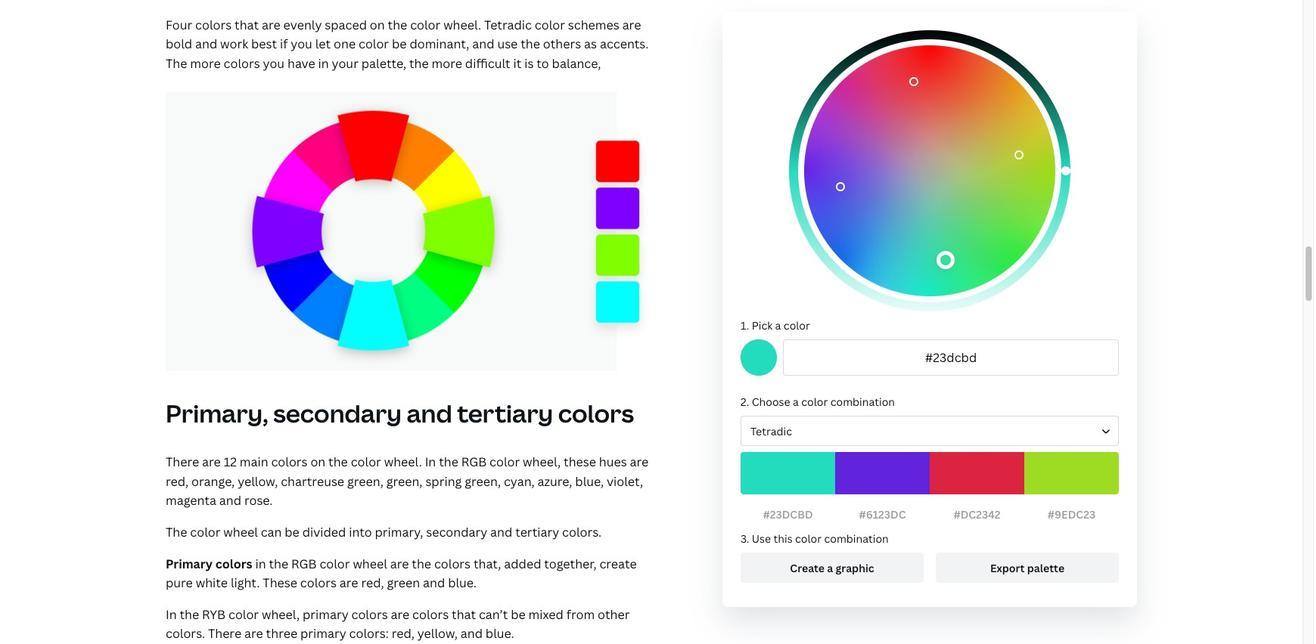 Task type: vqa. For each thing, say whether or not it's contained in the screenshot.
Tetradic inside BUTTON
yes



Task type: locate. For each thing, give the bounding box(es) containing it.
1 vertical spatial wheel,
[[262, 607, 300, 624]]

azure,
[[538, 474, 573, 490]]

the
[[388, 16, 407, 33], [521, 36, 540, 53], [409, 55, 429, 72], [329, 454, 348, 471], [439, 454, 459, 471], [269, 556, 289, 573], [412, 556, 432, 573], [180, 607, 199, 624]]

tertiary up cyan,
[[457, 397, 554, 430]]

1 horizontal spatial more
[[432, 55, 463, 72]]

1 vertical spatial yellow,
[[418, 626, 458, 643]]

the up these
[[269, 556, 289, 573]]

that left "can't"
[[452, 607, 476, 624]]

color right ryb at the bottom left
[[229, 607, 259, 624]]

into
[[349, 525, 372, 541]]

other
[[598, 607, 630, 624]]

1 horizontal spatial be
[[392, 36, 407, 53]]

1 horizontal spatial blue.
[[486, 626, 514, 643]]

mixed
[[529, 607, 564, 624]]

1 horizontal spatial on
[[370, 16, 385, 33]]

there up orange,
[[166, 454, 199, 471]]

colors. down ryb at the bottom left
[[166, 626, 205, 643]]

pure
[[166, 575, 193, 592]]

be
[[392, 36, 407, 53], [285, 525, 300, 541], [511, 607, 526, 624]]

work
[[220, 36, 248, 53]]

rgb
[[462, 454, 487, 471], [291, 556, 317, 573]]

blue. inside in the rgb color wheel are the            colors that, added together, create pure white light. these colors            are red, green and blue.
[[448, 575, 477, 592]]

in
[[318, 55, 329, 72], [255, 556, 266, 573]]

in up light.
[[255, 556, 266, 573]]

and up difficult at the left top
[[473, 36, 495, 53]]

rgb up these
[[291, 556, 317, 573]]

there are 12 main colors on the color wheel. in the rgb color            wheel, these hues are red, orange, yellow, chartreuse green,            green, spring green, cyan, azure, blue, violet, magenta and rose.
[[166, 454, 649, 510]]

0 vertical spatial primary
[[303, 607, 349, 624]]

combination for 3. use this color combination
[[825, 532, 889, 547]]

primary,
[[375, 525, 423, 541]]

colors. up together,
[[562, 525, 602, 541]]

0 vertical spatial wheel,
[[523, 454, 561, 471]]

1.
[[741, 319, 750, 333]]

as
[[584, 36, 597, 53]]

in
[[425, 454, 436, 471], [166, 607, 177, 624]]

1 vertical spatial that
[[452, 607, 476, 624]]

1 vertical spatial red,
[[361, 575, 384, 592]]

secondary
[[273, 397, 402, 430], [426, 525, 488, 541]]

1 horizontal spatial red,
[[361, 575, 384, 592]]

0 vertical spatial a
[[776, 319, 782, 333]]

0 vertical spatial in
[[425, 454, 436, 471]]

are up best
[[262, 16, 281, 33]]

in down pure
[[166, 607, 177, 624]]

in the rgb color wheel are the            colors that, added together, create pure white light. these colors            are red, green and blue.
[[166, 556, 637, 592]]

1 horizontal spatial rgb
[[462, 454, 487, 471]]

from
[[567, 607, 595, 624]]

and
[[195, 36, 217, 53], [473, 36, 495, 53], [407, 397, 452, 430], [219, 493, 242, 510], [491, 525, 513, 541], [423, 575, 445, 592], [461, 626, 483, 643]]

ryb
[[202, 607, 226, 624]]

red, up magenta
[[166, 474, 189, 490]]

1 horizontal spatial that
[[452, 607, 476, 624]]

2 horizontal spatial green,
[[465, 474, 501, 490]]

blue.
[[448, 575, 477, 592], [486, 626, 514, 643]]

the
[[166, 55, 187, 72], [166, 525, 187, 541]]

1 vertical spatial colors.
[[166, 626, 205, 643]]

primary colors
[[166, 556, 253, 573]]

0 horizontal spatial green,
[[347, 474, 384, 490]]

wheel left can
[[224, 525, 258, 541]]

on right spaced
[[370, 16, 385, 33]]

color right this
[[796, 532, 822, 547]]

rgb up spring
[[462, 454, 487, 471]]

the up 'primary'
[[166, 525, 187, 541]]

1 horizontal spatial wheel.
[[444, 16, 482, 33]]

combination
[[831, 395, 896, 410], [825, 532, 889, 547]]

rgb inside there are 12 main colors on the color wheel. in the rgb color            wheel, these hues are red, orange, yellow, chartreuse green,            green, spring green, cyan, azure, blue, violet, magenta and rose.
[[462, 454, 487, 471]]

1 horizontal spatial you
[[291, 36, 313, 53]]

0 horizontal spatial blue.
[[448, 575, 477, 592]]

1 vertical spatial wheel.
[[384, 454, 422, 471]]

2 the from the top
[[166, 525, 187, 541]]

tetradic colors image
[[166, 92, 652, 372]]

have
[[288, 55, 315, 72]]

others
[[543, 36, 582, 53]]

colors down work
[[224, 55, 260, 72]]

1 vertical spatial a
[[793, 395, 799, 410]]

tertiary up added
[[516, 525, 560, 541]]

0 vertical spatial rgb
[[462, 454, 487, 471]]

wheel inside in the rgb color wheel are the            colors that, added together, create pure white light. these colors            are red, green and blue.
[[353, 556, 387, 573]]

0 vertical spatial blue.
[[448, 575, 477, 592]]

0 horizontal spatial in
[[255, 556, 266, 573]]

be right can
[[285, 525, 300, 541]]

red, right colors:
[[392, 626, 415, 643]]

let
[[315, 36, 331, 53]]

white
[[196, 575, 228, 592]]

that,
[[474, 556, 501, 573]]

that inside in the ryb color wheel, primary colors are colors that can't be            mixed from other colors. there are three primary colors: red,            yellow, and blue.
[[452, 607, 476, 624]]

blue. down "can't"
[[486, 626, 514, 643]]

the down bold
[[166, 55, 187, 72]]

2. choose a color combination
[[741, 395, 896, 410]]

blue. inside in the ryb color wheel, primary colors are colors that can't be            mixed from other colors. there are three primary colors: red,            yellow, and blue.
[[486, 626, 514, 643]]

2 vertical spatial be
[[511, 607, 526, 624]]

create
[[600, 556, 637, 573]]

best
[[251, 36, 277, 53]]

color
[[410, 16, 441, 33], [535, 16, 565, 33], [359, 36, 389, 53], [784, 319, 811, 333], [802, 395, 828, 410], [351, 454, 381, 471], [490, 454, 520, 471], [190, 525, 221, 541], [796, 532, 822, 547], [320, 556, 350, 573], [229, 607, 259, 624]]

there down ryb at the bottom left
[[208, 626, 242, 643]]

2 horizontal spatial be
[[511, 607, 526, 624]]

wheel. down primary, secondary and tertiary colors at left
[[384, 454, 422, 471]]

1 vertical spatial you
[[263, 55, 285, 72]]

green, left cyan,
[[465, 474, 501, 490]]

and down orange,
[[219, 493, 242, 510]]

a for choose
[[793, 395, 799, 410]]

in inside there are 12 main colors on the color wheel. in the rgb color            wheel, these hues are red, orange, yellow, chartreuse green,            green, spring green, cyan, azure, blue, violet, magenta and rose.
[[425, 454, 436, 471]]

1 horizontal spatial wheel
[[353, 556, 387, 573]]

0 horizontal spatial on
[[311, 454, 326, 471]]

your
[[332, 55, 359, 72]]

are
[[262, 16, 281, 33], [623, 16, 641, 33], [202, 454, 221, 471], [630, 454, 649, 471], [390, 556, 409, 573], [340, 575, 358, 592], [391, 607, 410, 624], [245, 626, 263, 643]]

yellow,
[[238, 474, 278, 490], [418, 626, 458, 643]]

green, left spring
[[387, 474, 423, 490]]

and down "can't"
[[461, 626, 483, 643]]

blue. down that, in the left of the page
[[448, 575, 477, 592]]

wheel, up three
[[262, 607, 300, 624]]

can't
[[479, 607, 508, 624]]

0 horizontal spatial secondary
[[273, 397, 402, 430]]

orange,
[[192, 474, 235, 490]]

1 vertical spatial in
[[255, 556, 266, 573]]

secondary up chartreuse
[[273, 397, 402, 430]]

0 horizontal spatial that
[[235, 16, 259, 33]]

0 horizontal spatial red,
[[166, 474, 189, 490]]

colors right these
[[300, 575, 337, 592]]

the inside in the ryb color wheel, primary colors are colors that can't be            mixed from other colors. there are three primary colors: red,            yellow, and blue.
[[180, 607, 199, 624]]

yellow, down green at left bottom
[[418, 626, 458, 643]]

colors up colors:
[[352, 607, 388, 624]]

combination up tetradic button
[[831, 395, 896, 410]]

the color wheel can be divided into primary, secondary and tertiary            colors.
[[166, 525, 602, 541]]

wheel
[[224, 525, 258, 541], [353, 556, 387, 573]]

use
[[498, 36, 518, 53]]

light.
[[231, 575, 260, 592]]

1 horizontal spatial in
[[425, 454, 436, 471]]

0 horizontal spatial a
[[776, 319, 782, 333]]

wheel,
[[523, 454, 561, 471], [262, 607, 300, 624]]

color up others
[[535, 16, 565, 33]]

1 more from the left
[[190, 55, 221, 72]]

a right pick
[[776, 319, 782, 333]]

wheel.
[[444, 16, 482, 33], [384, 454, 422, 471]]

1 vertical spatial there
[[208, 626, 242, 643]]

0 vertical spatial wheel.
[[444, 16, 482, 33]]

rose.
[[244, 493, 273, 510]]

0 vertical spatial be
[[392, 36, 407, 53]]

that up work
[[235, 16, 259, 33]]

you right "if"
[[291, 36, 313, 53]]

0 horizontal spatial there
[[166, 454, 199, 471]]

tertiary
[[457, 397, 554, 430], [516, 525, 560, 541]]

2 horizontal spatial red,
[[392, 626, 415, 643]]

dominant,
[[410, 36, 470, 53]]

slider
[[790, 30, 1071, 312]]

0 horizontal spatial be
[[285, 525, 300, 541]]

yellow, up rose.
[[238, 474, 278, 490]]

are up violet,
[[630, 454, 649, 471]]

1 the from the top
[[166, 55, 187, 72]]

0 vertical spatial the
[[166, 55, 187, 72]]

0 vertical spatial tertiary
[[457, 397, 554, 430]]

the left ryb at the bottom left
[[180, 607, 199, 624]]

magenta
[[166, 493, 216, 510]]

blue,
[[576, 474, 604, 490]]

1 vertical spatial in
[[166, 607, 177, 624]]

wheel. inside there are 12 main colors on the color wheel. in the rgb color            wheel, these hues are red, orange, yellow, chartreuse green,            green, spring green, cyan, azure, blue, violet, magenta and rose.
[[384, 454, 422, 471]]

a right choose
[[793, 395, 799, 410]]

1 vertical spatial on
[[311, 454, 326, 471]]

color down 'divided' on the left of page
[[320, 556, 350, 573]]

wheel. up dominant,
[[444, 16, 482, 33]]

0 horizontal spatial yellow,
[[238, 474, 278, 490]]

0 vertical spatial that
[[235, 16, 259, 33]]

green, up into
[[347, 474, 384, 490]]

colors
[[195, 16, 232, 33], [224, 55, 260, 72], [558, 397, 634, 430], [271, 454, 308, 471], [216, 556, 253, 573], [434, 556, 471, 573], [300, 575, 337, 592], [352, 607, 388, 624], [413, 607, 449, 624]]

wheel, up azure,
[[523, 454, 561, 471]]

you down best
[[263, 55, 285, 72]]

tetradic down choose
[[751, 424, 793, 439]]

in down let
[[318, 55, 329, 72]]

there
[[166, 454, 199, 471], [208, 626, 242, 643]]

primary, secondary and tertiary colors
[[166, 397, 634, 430]]

in up spring
[[425, 454, 436, 471]]

tetradic up use
[[485, 16, 532, 33]]

1 vertical spatial combination
[[825, 532, 889, 547]]

0 horizontal spatial wheel.
[[384, 454, 422, 471]]

1 vertical spatial primary
[[301, 626, 346, 643]]

1 vertical spatial wheel
[[353, 556, 387, 573]]

0 vertical spatial red,
[[166, 474, 189, 490]]

yellow, inside there are 12 main colors on the color wheel. in the rgb color            wheel, these hues are red, orange, yellow, chartreuse green,            green, spring green, cyan, azure, blue, violet, magenta and rose.
[[238, 474, 278, 490]]

2 vertical spatial red,
[[392, 626, 415, 643]]

0 vertical spatial secondary
[[273, 397, 402, 430]]

0 horizontal spatial tetradic
[[485, 16, 532, 33]]

you
[[291, 36, 313, 53], [263, 55, 285, 72]]

2 more from the left
[[432, 55, 463, 72]]

0 horizontal spatial more
[[190, 55, 221, 72]]

red,
[[166, 474, 189, 490], [361, 575, 384, 592], [392, 626, 415, 643]]

0 vertical spatial wheel
[[224, 525, 258, 541]]

more down bold
[[190, 55, 221, 72]]

combination right this
[[825, 532, 889, 547]]

the up spring
[[439, 454, 459, 471]]

this
[[774, 532, 793, 547]]

difficult
[[465, 55, 511, 72]]

in inside four colors that are evenly spaced on the color wheel. tetradic            color schemes are bold and work best if you let one color be            dominant, and use the others as accents. the more colors you have            in your palette, the more difficult it is to balance,
[[318, 55, 329, 72]]

are down green at left bottom
[[391, 607, 410, 624]]

green,
[[347, 474, 384, 490], [387, 474, 423, 490], [465, 474, 501, 490]]

1 horizontal spatial secondary
[[426, 525, 488, 541]]

and inside there are 12 main colors on the color wheel. in the rgb color            wheel, these hues are red, orange, yellow, chartreuse green,            green, spring green, cyan, azure, blue, violet, magenta and rose.
[[219, 493, 242, 510]]

1 horizontal spatial green,
[[387, 474, 423, 490]]

None text field
[[783, 340, 1120, 376]]

0 horizontal spatial colors.
[[166, 626, 205, 643]]

and right green at left bottom
[[423, 575, 445, 592]]

colors up chartreuse
[[271, 454, 308, 471]]

in inside in the rgb color wheel are the            colors that, added together, create pure white light. these colors            are red, green and blue.
[[255, 556, 266, 573]]

wheel down into
[[353, 556, 387, 573]]

color inside in the rgb color wheel are the            colors that, added together, create pure white light. these colors            are red, green and blue.
[[320, 556, 350, 573]]

0 vertical spatial there
[[166, 454, 199, 471]]

be up palette,
[[392, 36, 407, 53]]

primary,
[[166, 397, 268, 430]]

1 horizontal spatial colors.
[[562, 525, 602, 541]]

on
[[370, 16, 385, 33], [311, 454, 326, 471]]

color up palette,
[[359, 36, 389, 53]]

0 horizontal spatial in
[[166, 607, 177, 624]]

0 vertical spatial on
[[370, 16, 385, 33]]

rgb inside in the rgb color wheel are the            colors that, added together, create pure white light. these colors            are red, green and blue.
[[291, 556, 317, 573]]

1 horizontal spatial there
[[208, 626, 242, 643]]

there inside in the ryb color wheel, primary colors are colors that can't be            mixed from other colors. there are three primary colors: red,            yellow, and blue.
[[208, 626, 242, 643]]

more
[[190, 55, 221, 72], [432, 55, 463, 72]]

secondary up that, in the left of the page
[[426, 525, 488, 541]]

1 horizontal spatial tetradic
[[751, 424, 793, 439]]

0 vertical spatial tetradic
[[485, 16, 532, 33]]

1 vertical spatial tetradic
[[751, 424, 793, 439]]

1 horizontal spatial in
[[318, 55, 329, 72]]

0 vertical spatial you
[[291, 36, 313, 53]]

and up spring
[[407, 397, 452, 430]]

1 horizontal spatial a
[[793, 395, 799, 410]]

color right choose
[[802, 395, 828, 410]]

cyan,
[[504, 474, 535, 490]]

more down dominant,
[[432, 55, 463, 72]]

1 green, from the left
[[347, 474, 384, 490]]

1 vertical spatial rgb
[[291, 556, 317, 573]]

1 vertical spatial the
[[166, 525, 187, 541]]

accents.
[[600, 36, 649, 53]]

0 vertical spatial colors.
[[562, 525, 602, 541]]

1 horizontal spatial yellow,
[[418, 626, 458, 643]]

0 vertical spatial yellow,
[[238, 474, 278, 490]]

on up chartreuse
[[311, 454, 326, 471]]

added
[[504, 556, 542, 573]]

0 vertical spatial combination
[[831, 395, 896, 410]]

0 vertical spatial in
[[318, 55, 329, 72]]

be right "can't"
[[511, 607, 526, 624]]

red, left green at left bottom
[[361, 575, 384, 592]]

color up dominant,
[[410, 16, 441, 33]]

1 horizontal spatial wheel,
[[523, 454, 561, 471]]

and up that, in the left of the page
[[491, 525, 513, 541]]

1 vertical spatial blue.
[[486, 626, 514, 643]]

and right bold
[[195, 36, 217, 53]]

0 horizontal spatial wheel,
[[262, 607, 300, 624]]

red, inside in the rgb color wheel are the            colors that, added together, create pure white light. these colors            are red, green and blue.
[[361, 575, 384, 592]]

tetradic
[[485, 16, 532, 33], [751, 424, 793, 439]]

0 horizontal spatial rgb
[[291, 556, 317, 573]]

a
[[776, 319, 782, 333], [793, 395, 799, 410]]

are left three
[[245, 626, 263, 643]]

four
[[166, 16, 192, 33]]

can
[[261, 525, 282, 541]]

is
[[525, 55, 534, 72]]

primary
[[303, 607, 349, 624], [301, 626, 346, 643]]



Task type: describe. For each thing, give the bounding box(es) containing it.
colors down green at left bottom
[[413, 607, 449, 624]]

hues
[[599, 454, 627, 471]]

colors up work
[[195, 16, 232, 33]]

2 green, from the left
[[387, 474, 423, 490]]

wheel. inside four colors that are evenly spaced on the color wheel. tetradic            color schemes are bold and work best if you let one color be            dominant, and use the others as accents. the more colors you have            in your palette, the more difficult it is to balance,
[[444, 16, 482, 33]]

are up accents.
[[623, 16, 641, 33]]

the up green at left bottom
[[412, 556, 432, 573]]

in the ryb color wheel, primary colors are colors that can't be            mixed from other colors. there are three primary colors: red,            yellow, and blue.
[[166, 607, 630, 643]]

spaced
[[325, 16, 367, 33]]

1 vertical spatial tertiary
[[516, 525, 560, 541]]

tetradic inside four colors that are evenly spaced on the color wheel. tetradic            color schemes are bold and work best if you let one color be            dominant, and use the others as accents. the more colors you have            in your palette, the more difficult it is to balance,
[[485, 16, 532, 33]]

yellow, inside in the ryb color wheel, primary colors are colors that can't be            mixed from other colors. there are three primary colors: red,            yellow, and blue.
[[418, 626, 458, 643]]

color down primary, secondary and tertiary colors at left
[[351, 454, 381, 471]]

spring
[[426, 474, 462, 490]]

colors left that, in the left of the page
[[434, 556, 471, 573]]

use
[[752, 532, 771, 547]]

the up palette,
[[388, 16, 407, 33]]

the inside four colors that are evenly spaced on the color wheel. tetradic            color schemes are bold and work best if you let one color be            dominant, and use the others as accents. the more colors you have            in your palette, the more difficult it is to balance,
[[166, 55, 187, 72]]

are up green at left bottom
[[390, 556, 409, 573]]

in inside in the ryb color wheel, primary colors are colors that can't be            mixed from other colors. there are three primary colors: red,            yellow, and blue.
[[166, 607, 177, 624]]

be inside in the ryb color wheel, primary colors are colors that can't be            mixed from other colors. there are three primary colors: red,            yellow, and blue.
[[511, 607, 526, 624]]

color inside in the ryb color wheel, primary colors are colors that can't be            mixed from other colors. there are three primary colors: red,            yellow, and blue.
[[229, 607, 259, 624]]

on inside there are 12 main colors on the color wheel. in the rgb color            wheel, these hues are red, orange, yellow, chartreuse green,            green, spring green, cyan, azure, blue, violet, magenta and rose.
[[311, 454, 326, 471]]

1 vertical spatial secondary
[[426, 525, 488, 541]]

colors up light.
[[216, 556, 253, 573]]

chartreuse
[[281, 474, 345, 490]]

pick
[[752, 319, 773, 333]]

red, inside in the ryb color wheel, primary colors are colors that can't be            mixed from other colors. there are three primary colors: red,            yellow, and blue.
[[392, 626, 415, 643]]

a for pick
[[776, 319, 782, 333]]

3. use this color combination
[[741, 532, 889, 547]]

if
[[280, 36, 288, 53]]

1 vertical spatial be
[[285, 525, 300, 541]]

bold
[[166, 36, 192, 53]]

and inside in the rgb color wheel are the            colors that, added together, create pure white light. these colors            are red, green and blue.
[[423, 575, 445, 592]]

violet,
[[607, 474, 644, 490]]

0 horizontal spatial you
[[263, 55, 285, 72]]

tetradic button
[[741, 416, 1120, 447]]

3 green, from the left
[[465, 474, 501, 490]]

the up is
[[521, 36, 540, 53]]

schemes
[[568, 16, 620, 33]]

3.
[[741, 532, 750, 547]]

evenly
[[284, 16, 322, 33]]

colors. inside in the ryb color wheel, primary colors are colors that can't be            mixed from other colors. there are three primary colors: red,            yellow, and blue.
[[166, 626, 205, 643]]

three
[[266, 626, 298, 643]]

these
[[564, 454, 596, 471]]

2.
[[741, 395, 750, 410]]

are left 12
[[202, 454, 221, 471]]

1. pick a color
[[741, 319, 811, 333]]

four colors that are evenly spaced on the color wheel. tetradic            color schemes are bold and work best if you let one color be            dominant, and use the others as accents. the more colors you have            in your palette, the more difficult it is to balance,
[[166, 16, 649, 72]]

colors inside there are 12 main colors on the color wheel. in the rgb color            wheel, these hues are red, orange, yellow, chartreuse green,            green, spring green, cyan, azure, blue, violet, magenta and rose.
[[271, 454, 308, 471]]

combination for 2. choose a color combination
[[831, 395, 896, 410]]

wheel, inside there are 12 main colors on the color wheel. in the rgb color            wheel, these hues are red, orange, yellow, chartreuse green,            green, spring green, cyan, azure, blue, violet, magenta and rose.
[[523, 454, 561, 471]]

choose
[[752, 395, 791, 410]]

on inside four colors that are evenly spaced on the color wheel. tetradic            color schemes are bold and work best if you let one color be            dominant, and use the others as accents. the more colors you have            in your palette, the more difficult it is to balance,
[[370, 16, 385, 33]]

the down dominant,
[[409, 55, 429, 72]]

green
[[387, 575, 420, 592]]

together,
[[545, 556, 597, 573]]

colors up these
[[558, 397, 634, 430]]

color right pick
[[784, 319, 811, 333]]

main
[[240, 454, 268, 471]]

to
[[537, 55, 549, 72]]

that inside four colors that are evenly spaced on the color wheel. tetradic            color schemes are bold and work best if you let one color be            dominant, and use the others as accents. the more colors you have            in your palette, the more difficult it is to balance,
[[235, 16, 259, 33]]

are down into
[[340, 575, 358, 592]]

it
[[514, 55, 522, 72]]

12
[[224, 454, 237, 471]]

colors:
[[349, 626, 389, 643]]

there inside there are 12 main colors on the color wheel. in the rgb color            wheel, these hues are red, orange, yellow, chartreuse green,            green, spring green, cyan, azure, blue, violet, magenta and rose.
[[166, 454, 199, 471]]

color up cyan,
[[490, 454, 520, 471]]

these
[[263, 575, 297, 592]]

and inside in the ryb color wheel, primary colors are colors that can't be            mixed from other colors. there are three primary colors: red,            yellow, and blue.
[[461, 626, 483, 643]]

primary
[[166, 556, 213, 573]]

be inside four colors that are evenly spaced on the color wheel. tetradic            color schemes are bold and work best if you let one color be            dominant, and use the others as accents. the more colors you have            in your palette, the more difficult it is to balance,
[[392, 36, 407, 53]]

balance,
[[552, 55, 601, 72]]

red, inside there are 12 main colors on the color wheel. in the rgb color            wheel, these hues are red, orange, yellow, chartreuse green,            green, spring green, cyan, azure, blue, violet, magenta and rose.
[[166, 474, 189, 490]]

0 horizontal spatial wheel
[[224, 525, 258, 541]]

palette,
[[362, 55, 407, 72]]

divided
[[303, 525, 346, 541]]

one
[[334, 36, 356, 53]]

tetradic inside tetradic button
[[751, 424, 793, 439]]

the up chartreuse
[[329, 454, 348, 471]]

wheel, inside in the ryb color wheel, primary colors are colors that can't be            mixed from other colors. there are three primary colors: red,            yellow, and blue.
[[262, 607, 300, 624]]

color up primary colors
[[190, 525, 221, 541]]



